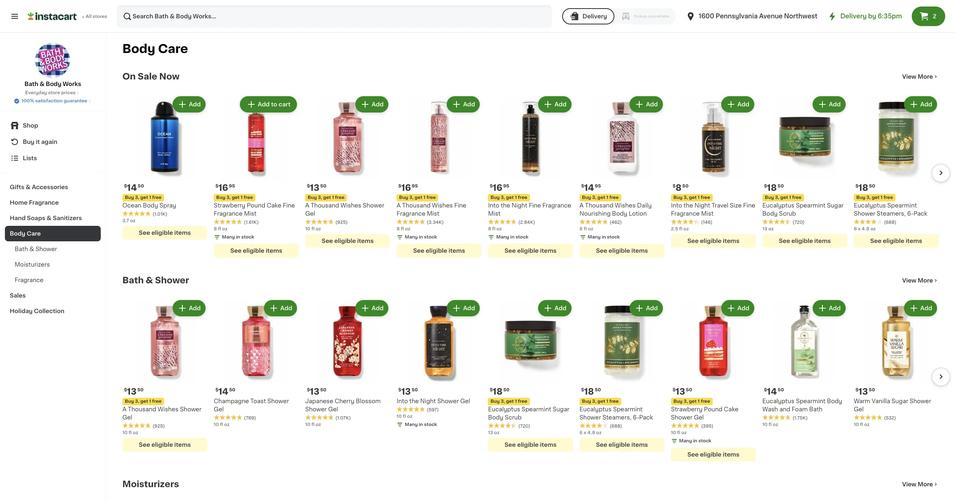 Task type: vqa. For each thing, say whether or not it's contained in the screenshot.


Task type: describe. For each thing, give the bounding box(es) containing it.
8 for a thousand wishes fine fragrance mist
[[397, 227, 400, 232]]

14 up wash
[[768, 388, 777, 396]]

strawberry pound cake shower gel
[[671, 407, 739, 421]]

in for into the night shower gel
[[419, 423, 423, 428]]

mist for the
[[488, 211, 501, 217]]

wishes inside a thousand wishes fine fragrance mist
[[432, 203, 453, 209]]

on sale now
[[122, 72, 180, 81]]

1 vertical spatial (720)
[[519, 425, 531, 429]]

shower inside strawberry pound cake shower gel
[[671, 415, 693, 421]]

all stores
[[86, 14, 107, 19]]

many for into the night fine fragrance mist
[[497, 235, 510, 240]]

1 horizontal spatial 4.8
[[862, 227, 870, 232]]

(2.84k)
[[519, 220, 536, 225]]

95 for into the night fine fragrance mist
[[504, 184, 510, 189]]

fragrance inside 'fragrance' link
[[15, 278, 43, 283]]

1 vertical spatial pack
[[640, 415, 653, 421]]

holiday
[[10, 309, 33, 314]]

in for strawberry pound cake fine fragrance mist
[[236, 235, 240, 240]]

more for buy 3, get 1 free
[[918, 74, 934, 80]]

many in stock for a thousand wishes daily nourishing body lotion
[[588, 235, 620, 240]]

shower inside the champagne toast shower gel
[[268, 399, 289, 405]]

1 vertical spatial moisturizers link
[[122, 480, 179, 490]]

mist inside into the night travel size fine fragrance mist
[[702, 211, 714, 217]]

works
[[63, 81, 81, 87]]

all
[[86, 14, 92, 19]]

hand soaps & sanitizers link
[[5, 211, 101, 226]]

strawberry for 16
[[214, 203, 246, 209]]

shop
[[23, 123, 38, 129]]

1 horizontal spatial a thousand wishes shower gel
[[305, 203, 385, 217]]

product group containing 8
[[671, 95, 756, 248]]

bath & body works logo image
[[35, 42, 71, 78]]

wishes inside a thousand wishes daily nourishing body lotion
[[615, 203, 636, 209]]

mist for thousand
[[427, 211, 440, 217]]

(597)
[[427, 408, 439, 413]]

14 up 'champagne'
[[219, 388, 228, 396]]

1 horizontal spatial bath & shower link
[[122, 276, 189, 286]]

item carousel region for on sale now
[[111, 91, 951, 263]]

buy it again link
[[5, 134, 101, 150]]

3.7 oz
[[122, 219, 136, 223]]

0 horizontal spatial night
[[421, 399, 436, 405]]

into the night travel size fine fragrance mist
[[671, 203, 756, 217]]

1600
[[699, 13, 715, 19]]

3, inside product group
[[684, 196, 688, 200]]

0 horizontal spatial moisturizers
[[15, 262, 50, 268]]

in for a thousand wishes daily nourishing body lotion
[[602, 235, 606, 240]]

fine for wishes
[[455, 203, 467, 209]]

0 horizontal spatial moisturizers link
[[5, 257, 101, 273]]

3 view more link from the top
[[903, 481, 939, 489]]

(1.61k)
[[244, 220, 259, 225]]

$ inside $ 14 95
[[582, 184, 585, 189]]

1 horizontal spatial (925)
[[336, 220, 348, 225]]

95 for a thousand wishes daily nourishing body lotion
[[595, 184, 601, 189]]

and
[[780, 407, 791, 413]]

1 horizontal spatial bath & shower
[[122, 276, 189, 285]]

8 for into the night fine fragrance mist
[[488, 227, 491, 232]]

the for 16
[[501, 203, 511, 209]]

toast
[[251, 399, 266, 405]]

pound for 16
[[247, 203, 265, 209]]

vanilla
[[872, 399, 891, 405]]

1 vertical spatial body care
[[10, 231, 41, 237]]

hand
[[10, 216, 26, 221]]

3 view more from the top
[[903, 482, 934, 488]]

fine for cake
[[283, 203, 295, 209]]

stock for strawberry pound cake shower gel
[[699, 439, 712, 444]]

many in stock for into the night fine fragrance mist
[[497, 235, 529, 240]]

to
[[271, 102, 277, 107]]

1 horizontal spatial steamers,
[[877, 211, 906, 217]]

fragrance inside a thousand wishes fine fragrance mist
[[397, 211, 426, 217]]

0 horizontal spatial 4.8
[[588, 431, 595, 436]]

into for 16
[[488, 203, 500, 209]]

0 horizontal spatial 13 oz
[[488, 431, 500, 436]]

view more link for buy 3, get 1 free
[[903, 73, 939, 81]]

into for 8
[[671, 203, 683, 209]]

blossom
[[356, 399, 381, 405]]

pennsylvania
[[716, 13, 758, 19]]

16 for strawberry
[[219, 184, 228, 192]]

add to cart button
[[241, 97, 296, 112]]

ocean
[[122, 203, 142, 209]]

sales
[[10, 293, 26, 299]]

50 inside $ 8 50
[[683, 184, 689, 189]]

lotion
[[629, 211, 647, 217]]

bath & body works link
[[24, 42, 81, 88]]

item carousel region for bath & shower
[[111, 296, 951, 467]]

fragrance link
[[5, 273, 101, 288]]

fragrance inside home fragrance link
[[29, 200, 59, 206]]

0 horizontal spatial sugar
[[553, 407, 570, 413]]

1 horizontal spatial (720)
[[793, 220, 805, 225]]

avenue
[[760, 13, 783, 19]]

1 horizontal spatial (688)
[[885, 220, 897, 225]]

strawberry pound cake fine fragrance mist
[[214, 203, 295, 217]]

strawberry for 13
[[671, 407, 703, 413]]

buy inside product group
[[674, 196, 683, 200]]

100% satisfaction guarantee
[[22, 99, 87, 103]]

many for strawberry pound cake shower gel
[[680, 439, 692, 444]]

everyday store prices
[[25, 91, 76, 95]]

spray
[[160, 203, 176, 209]]

95 for a thousand wishes fine fragrance mist
[[412, 184, 418, 189]]

home
[[10, 200, 28, 206]]

gel inside strawberry pound cake shower gel
[[694, 415, 704, 421]]

1 vertical spatial 6
[[580, 431, 583, 436]]

lists
[[23, 156, 37, 161]]

champagne toast shower gel
[[214, 399, 289, 413]]

thousand inside a thousand wishes fine fragrance mist
[[402, 203, 431, 209]]

100% satisfaction guarantee button
[[14, 96, 92, 105]]

store
[[48, 91, 60, 95]]

0 horizontal spatial 6-
[[633, 415, 640, 421]]

holiday collection link
[[5, 304, 101, 319]]

(532)
[[885, 416, 897, 421]]

soaps
[[27, 216, 45, 221]]

champagne
[[214, 399, 249, 405]]

1600 pennsylvania avenue northwest
[[699, 13, 818, 19]]

$ 14 50 for champagne
[[216, 388, 236, 396]]

it
[[36, 139, 40, 145]]

cake for 13
[[724, 407, 739, 413]]

gifts & accessories link
[[5, 180, 101, 195]]

cherry
[[335, 399, 355, 405]]

on sale now link
[[122, 72, 180, 82]]

accessories
[[32, 185, 68, 190]]

8 fl oz for a thousand wishes daily nourishing body lotion
[[580, 227, 594, 232]]

nourishing
[[580, 211, 611, 217]]

3 more from the top
[[918, 482, 934, 488]]

view for 13
[[903, 278, 917, 284]]

delivery button
[[562, 8, 615, 24]]

instacart logo image
[[28, 11, 77, 21]]

shower inside "japanese cherry blossom shower gel"
[[305, 407, 327, 413]]

into the night shower gel
[[397, 399, 470, 405]]

0 horizontal spatial scrub
[[505, 415, 522, 421]]

holiday collection
[[10, 309, 64, 314]]

2
[[933, 13, 937, 19]]

northwest
[[785, 13, 818, 19]]

in for into the night fine fragrance mist
[[511, 235, 515, 240]]

more for 13
[[918, 278, 934, 284]]

travel
[[712, 203, 729, 209]]

0 vertical spatial 6-
[[908, 211, 914, 217]]

wash
[[763, 407, 779, 413]]

bath & body works
[[24, 81, 81, 87]]

1 vertical spatial eucalyptus spearmint sugar body scrub
[[488, 407, 570, 421]]

0 vertical spatial body care
[[122, 43, 188, 55]]

care inside body care link
[[27, 231, 41, 237]]

(1.07k)
[[336, 416, 351, 421]]

add to cart
[[258, 102, 291, 107]]

hand soaps & sanitizers
[[10, 216, 82, 221]]

0 horizontal spatial eucalyptus spearmint shower steamers, 6-pack
[[580, 407, 653, 421]]

buy it again
[[23, 139, 57, 145]]

(146)
[[702, 220, 713, 225]]

warm vanilla sugar shower gel
[[854, 399, 932, 413]]

all stores link
[[28, 5, 108, 28]]

gifts & accessories
[[10, 185, 68, 190]]

in for a thousand wishes fine fragrance mist
[[419, 235, 423, 240]]

eucalyptus spearmint body wash and foam bath
[[763, 399, 843, 413]]

0 horizontal spatial 6 x 4.8 oz
[[580, 431, 602, 436]]

view for buy 3, get 1 free
[[903, 74, 917, 80]]

3.7
[[122, 219, 129, 223]]

cake for 16
[[267, 203, 282, 209]]

2 button
[[912, 7, 946, 26]]

3 view from the top
[[903, 482, 917, 488]]

size
[[730, 203, 742, 209]]

sale
[[138, 72, 157, 81]]

0 horizontal spatial bath & shower link
[[5, 242, 101, 257]]

0 horizontal spatial into
[[397, 399, 408, 405]]

0 vertical spatial eucalyptus spearmint shower steamers, 6-pack
[[854, 203, 928, 217]]

1600 pennsylvania avenue northwest button
[[686, 5, 818, 28]]

eucalyptus inside eucalyptus spearmint body wash and foam bath
[[763, 399, 795, 405]]

delivery by 6:35pm
[[841, 13, 903, 19]]

a inside a thousand wishes fine fragrance mist
[[397, 203, 401, 209]]

$ 14 95
[[582, 184, 601, 192]]

0 horizontal spatial (688)
[[610, 425, 622, 429]]

$ 14 50 for eucalyptus
[[765, 388, 784, 396]]

many in stock for a thousand wishes fine fragrance mist
[[405, 235, 437, 240]]

a thousand wishes daily nourishing body lotion
[[580, 203, 652, 217]]



Task type: locate. For each thing, give the bounding box(es) containing it.
95 up nourishing
[[595, 184, 601, 189]]

mist inside the into the night fine fragrance mist
[[488, 211, 501, 217]]

10
[[305, 227, 311, 232], [397, 415, 402, 419], [214, 423, 219, 428], [305, 423, 311, 428], [763, 423, 768, 428], [854, 423, 859, 428], [122, 431, 128, 436], [671, 431, 677, 436]]

$ inside $ 8 50
[[673, 184, 676, 189]]

1 vertical spatial view
[[903, 278, 917, 284]]

1
[[149, 196, 151, 200], [241, 196, 243, 200], [332, 196, 334, 200], [424, 196, 426, 200], [515, 196, 517, 200], [607, 196, 609, 200], [698, 196, 700, 200], [790, 196, 792, 200], [881, 196, 883, 200], [149, 400, 151, 404], [515, 400, 517, 404], [607, 400, 609, 404], [698, 400, 700, 404]]

collection
[[34, 309, 64, 314]]

satisfaction
[[35, 99, 63, 103]]

1 horizontal spatial 6
[[854, 227, 857, 232]]

thousand
[[311, 203, 339, 209], [402, 203, 431, 209], [585, 203, 614, 209], [128, 407, 156, 413]]

gel inside warm vanilla sugar shower gel
[[854, 407, 864, 413]]

3 mist from the left
[[488, 211, 501, 217]]

pound inside strawberry pound cake fine fragrance mist
[[247, 203, 265, 209]]

everyday
[[25, 91, 47, 95]]

2 more from the top
[[918, 278, 934, 284]]

2 horizontal spatial $ 14 50
[[765, 388, 784, 396]]

0 vertical spatial view
[[903, 74, 917, 80]]

care up now
[[158, 43, 188, 55]]

0 horizontal spatial 16
[[219, 184, 228, 192]]

fine for night
[[529, 203, 541, 209]]

sanitizers
[[53, 216, 82, 221]]

pound inside strawberry pound cake shower gel
[[704, 407, 723, 413]]

1 vertical spatial care
[[27, 231, 41, 237]]

2 vertical spatial more
[[918, 482, 934, 488]]

2 vertical spatial view more link
[[903, 481, 939, 489]]

16
[[219, 184, 228, 192], [402, 184, 411, 192], [493, 184, 503, 192]]

many in stock for strawberry pound cake fine fragrance mist
[[222, 235, 254, 240]]

stock down (3.34k)
[[424, 235, 437, 240]]

2 8 fl oz from the left
[[397, 227, 411, 232]]

many in stock for strawberry pound cake shower gel
[[680, 439, 712, 444]]

0 vertical spatial (925)
[[336, 220, 348, 225]]

many for a thousand wishes daily nourishing body lotion
[[588, 235, 601, 240]]

body
[[122, 43, 155, 55], [46, 81, 61, 87], [143, 203, 158, 209], [612, 211, 628, 217], [763, 211, 778, 217], [10, 231, 25, 237], [827, 399, 843, 405], [488, 415, 504, 421]]

many down a thousand wishes fine fragrance mist
[[405, 235, 418, 240]]

2 view from the top
[[903, 278, 917, 284]]

6
[[854, 227, 857, 232], [580, 431, 583, 436]]

8 for a thousand wishes daily nourishing body lotion
[[580, 227, 583, 232]]

1 horizontal spatial scrub
[[780, 211, 796, 217]]

night for 16
[[512, 203, 528, 209]]

1 vertical spatial bath & shower
[[122, 276, 189, 285]]

strawberry up (1.61k)
[[214, 203, 246, 209]]

body care link
[[5, 226, 101, 242]]

the inside into the night travel size fine fragrance mist
[[684, 203, 694, 209]]

on
[[122, 72, 136, 81]]

$ 16 95 up the into the night fine fragrance mist
[[490, 184, 510, 192]]

in down into the night shower gel
[[419, 423, 423, 428]]

1 mist from the left
[[244, 211, 257, 217]]

many for into the night shower gel
[[405, 423, 418, 428]]

3,
[[135, 196, 139, 200], [227, 196, 231, 200], [318, 196, 322, 200], [410, 196, 414, 200], [501, 196, 505, 200], [593, 196, 597, 200], [684, 196, 688, 200], [776, 196, 780, 200], [867, 196, 871, 200], [135, 400, 139, 404], [501, 400, 505, 404], [593, 400, 597, 404], [684, 400, 688, 404]]

shower inside warm vanilla sugar shower gel
[[910, 399, 932, 405]]

free
[[152, 196, 162, 200], [244, 196, 253, 200], [335, 196, 345, 200], [427, 196, 436, 200], [518, 196, 528, 200], [610, 196, 619, 200], [701, 196, 711, 200], [793, 196, 802, 200], [884, 196, 894, 200], [152, 400, 162, 404], [518, 400, 528, 404], [610, 400, 619, 404], [701, 400, 711, 404]]

fine inside into the night travel size fine fragrance mist
[[744, 203, 756, 209]]

4 8 fl oz from the left
[[580, 227, 594, 232]]

daily
[[637, 203, 652, 209]]

1 vertical spatial 13 oz
[[488, 431, 500, 436]]

in down strawberry pound cake fine fragrance mist
[[236, 235, 240, 240]]

2 mist from the left
[[427, 211, 440, 217]]

delivery inside delivery by 6:35pm link
[[841, 13, 867, 19]]

many in stock for into the night shower gel
[[405, 423, 437, 428]]

pound up (1.61k)
[[247, 203, 265, 209]]

1 horizontal spatial 6 x 4.8 oz
[[854, 227, 876, 232]]

1 horizontal spatial moisturizers link
[[122, 480, 179, 490]]

strawberry inside strawberry pound cake shower gel
[[671, 407, 703, 413]]

1 vertical spatial (925)
[[153, 425, 165, 429]]

$ 16 95 for into
[[490, 184, 510, 192]]

item carousel region containing 13
[[111, 296, 951, 467]]

$ 8 50
[[673, 184, 689, 192]]

in
[[236, 235, 240, 240], [419, 235, 423, 240], [511, 235, 515, 240], [602, 235, 606, 240], [419, 423, 423, 428], [694, 439, 698, 444]]

body inside eucalyptus spearmint body wash and foam bath
[[827, 399, 843, 405]]

2 fine from the left
[[455, 203, 467, 209]]

0 vertical spatial bath & shower
[[15, 247, 57, 252]]

0 horizontal spatial eucalyptus spearmint sugar body scrub
[[488, 407, 570, 421]]

night inside into the night travel size fine fragrance mist
[[695, 203, 711, 209]]

0 horizontal spatial a thousand wishes shower gel
[[122, 407, 202, 421]]

$ 16 95 for a
[[399, 184, 418, 192]]

1 vertical spatial a thousand wishes shower gel
[[122, 407, 202, 421]]

95 inside $ 14 95
[[595, 184, 601, 189]]

add inside product group
[[738, 102, 750, 107]]

1 vertical spatial 4.8
[[588, 431, 595, 436]]

1 horizontal spatial care
[[158, 43, 188, 55]]

a thousand wishes shower gel
[[305, 203, 385, 217], [122, 407, 202, 421]]

get
[[140, 196, 148, 200], [232, 196, 240, 200], [323, 196, 331, 200], [415, 196, 423, 200], [506, 196, 514, 200], [598, 196, 606, 200], [689, 196, 697, 200], [781, 196, 789, 200], [872, 196, 880, 200], [140, 400, 148, 404], [506, 400, 514, 404], [598, 400, 606, 404], [689, 400, 697, 404]]

body care up on sale now
[[122, 43, 188, 55]]

1 vertical spatial cake
[[724, 407, 739, 413]]

view more for buy 3, get 1 free
[[903, 74, 934, 80]]

many
[[222, 235, 235, 240], [405, 235, 418, 240], [497, 235, 510, 240], [588, 235, 601, 240], [405, 423, 418, 428], [680, 439, 692, 444]]

delivery by 6:35pm link
[[828, 11, 903, 21]]

0 vertical spatial scrub
[[780, 211, 796, 217]]

2.5 fl oz
[[671, 227, 689, 232]]

stores
[[93, 14, 107, 19]]

3 95 from the left
[[504, 184, 510, 189]]

$ 14 50
[[124, 184, 144, 192], [216, 388, 236, 396], [765, 388, 784, 396]]

1 view more link from the top
[[903, 73, 939, 81]]

pack
[[914, 211, 928, 217], [640, 415, 653, 421]]

cake inside strawberry pound cake fine fragrance mist
[[267, 203, 282, 209]]

many down strawberry pound cake shower gel
[[680, 439, 692, 444]]

4 95 from the left
[[595, 184, 601, 189]]

the for 8
[[684, 203, 694, 209]]

4 fine from the left
[[744, 203, 756, 209]]

fine
[[283, 203, 295, 209], [455, 203, 467, 209], [529, 203, 541, 209], [744, 203, 756, 209]]

1 item carousel region from the top
[[111, 91, 951, 263]]

1 vertical spatial view more
[[903, 278, 934, 284]]

2 $ 16 95 from the left
[[399, 184, 418, 192]]

0 vertical spatial steamers,
[[877, 211, 906, 217]]

a inside a thousand wishes daily nourishing body lotion
[[580, 203, 584, 209]]

1 horizontal spatial delivery
[[841, 13, 867, 19]]

0 horizontal spatial pound
[[247, 203, 265, 209]]

16 up strawberry pound cake fine fragrance mist
[[219, 184, 228, 192]]

delivery for delivery
[[583, 13, 607, 19]]

95 up a thousand wishes fine fragrance mist
[[412, 184, 418, 189]]

0 vertical spatial 13 oz
[[763, 227, 774, 232]]

buy 3, get 1 free
[[125, 196, 162, 200], [216, 196, 253, 200], [308, 196, 345, 200], [399, 196, 436, 200], [491, 196, 528, 200], [582, 196, 619, 200], [674, 196, 711, 200], [765, 196, 802, 200], [857, 196, 894, 200], [125, 400, 162, 404], [491, 400, 528, 404], [582, 400, 619, 404], [674, 400, 711, 404]]

0 horizontal spatial bath & shower
[[15, 247, 57, 252]]

more
[[918, 74, 934, 80], [918, 278, 934, 284], [918, 482, 934, 488]]

1 more from the top
[[918, 74, 934, 80]]

3 8 fl oz from the left
[[488, 227, 502, 232]]

gel inside the champagne toast shower gel
[[214, 407, 224, 413]]

2 vertical spatial view
[[903, 482, 917, 488]]

stock for into the night fine fragrance mist
[[516, 235, 529, 240]]

the inside the into the night fine fragrance mist
[[501, 203, 511, 209]]

1 vertical spatial steamers,
[[603, 415, 632, 421]]

(3.34k)
[[427, 220, 444, 225]]

$ 16 95 for strawberry
[[216, 184, 235, 192]]

8 fl oz for a thousand wishes fine fragrance mist
[[397, 227, 411, 232]]

home fragrance
[[10, 200, 59, 206]]

0 vertical spatial 4.8
[[862, 227, 870, 232]]

1 horizontal spatial strawberry
[[671, 407, 703, 413]]

1 horizontal spatial moisturizers
[[122, 481, 179, 489]]

eucalyptus spearmint shower steamers, 6-pack
[[854, 203, 928, 217], [580, 407, 653, 421]]

cart
[[279, 102, 291, 107]]

view more link
[[903, 73, 939, 81], [903, 277, 939, 285], [903, 481, 939, 489]]

see eligible items button
[[122, 226, 207, 240], [305, 234, 390, 248], [671, 234, 756, 248], [763, 234, 848, 248], [854, 234, 939, 248], [214, 244, 299, 258], [397, 244, 482, 258], [488, 244, 573, 258], [580, 244, 665, 258], [122, 439, 207, 452], [488, 439, 573, 452], [580, 439, 665, 452], [671, 448, 756, 462]]

95 for strawberry pound cake fine fragrance mist
[[229, 184, 235, 189]]

fragrance inside the into the night fine fragrance mist
[[543, 203, 572, 209]]

many in stock down the (2.84k)
[[497, 235, 529, 240]]

item carousel region
[[111, 91, 951, 263], [111, 296, 951, 467]]

1 horizontal spatial pound
[[704, 407, 723, 413]]

1 view more from the top
[[903, 74, 934, 80]]

1 horizontal spatial cake
[[724, 407, 739, 413]]

8 fl oz down strawberry pound cake fine fragrance mist
[[214, 227, 228, 232]]

0 vertical spatial sugar
[[827, 203, 844, 209]]

0 horizontal spatial pack
[[640, 415, 653, 421]]

body inside a thousand wishes daily nourishing body lotion
[[612, 211, 628, 217]]

pound for 13
[[704, 407, 723, 413]]

spearmint inside eucalyptus spearmint body wash and foam bath
[[796, 399, 826, 405]]

16 for into
[[493, 184, 503, 192]]

pound up the (395)
[[704, 407, 723, 413]]

fragrance inside into the night travel size fine fragrance mist
[[671, 211, 700, 217]]

in for strawberry pound cake shower gel
[[694, 439, 698, 444]]

0 vertical spatial care
[[158, 43, 188, 55]]

japanese
[[305, 399, 334, 405]]

stock down (1.61k)
[[241, 235, 254, 240]]

many in stock down '(597)'
[[405, 423, 437, 428]]

strawberry up the (395)
[[671, 407, 703, 413]]

1 $ 16 95 from the left
[[216, 184, 235, 192]]

$ 14 50 for buy
[[124, 184, 144, 192]]

1 vertical spatial scrub
[[505, 415, 522, 421]]

night up the (2.84k)
[[512, 203, 528, 209]]

1 horizontal spatial 13 oz
[[763, 227, 774, 232]]

8 fl oz for into the night fine fragrance mist
[[488, 227, 502, 232]]

1 vertical spatial sugar
[[892, 399, 909, 405]]

view more link for 13
[[903, 277, 939, 285]]

2 horizontal spatial the
[[684, 203, 694, 209]]

many in stock down (3.34k)
[[405, 235, 437, 240]]

strawberry
[[214, 203, 246, 209], [671, 407, 703, 413]]

$ 16 95 up strawberry pound cake fine fragrance mist
[[216, 184, 235, 192]]

stock down the (395)
[[699, 439, 712, 444]]

0 horizontal spatial $ 14 50
[[124, 184, 144, 192]]

now
[[159, 72, 180, 81]]

prices
[[61, 91, 76, 95]]

stock for a thousand wishes fine fragrance mist
[[424, 235, 437, 240]]

0 horizontal spatial cake
[[267, 203, 282, 209]]

(769)
[[244, 416, 256, 421]]

1 horizontal spatial night
[[512, 203, 528, 209]]

everyday store prices link
[[25, 90, 81, 96]]

Search field
[[118, 6, 551, 27]]

$ 13 50
[[307, 184, 327, 192], [124, 388, 144, 396], [307, 388, 327, 396], [399, 388, 418, 396], [673, 388, 693, 396], [856, 388, 876, 396]]

1 horizontal spatial the
[[501, 203, 511, 209]]

3 fine from the left
[[529, 203, 541, 209]]

many down strawberry pound cake fine fragrance mist
[[222, 235, 235, 240]]

many down into the night shower gel
[[405, 423, 418, 428]]

0 horizontal spatial (720)
[[519, 425, 531, 429]]

foam
[[792, 407, 808, 413]]

3 $ 16 95 from the left
[[490, 184, 510, 192]]

stock down '(597)'
[[424, 423, 437, 428]]

a
[[305, 203, 309, 209], [397, 203, 401, 209], [580, 203, 584, 209], [122, 407, 127, 413]]

0 vertical spatial moisturizers link
[[5, 257, 101, 273]]

a thousand wishes fine fragrance mist
[[397, 203, 467, 217]]

2 16 from the left
[[402, 184, 411, 192]]

in down a thousand wishes fine fragrance mist
[[419, 235, 423, 240]]

2 view more link from the top
[[903, 277, 939, 285]]

13 oz
[[763, 227, 774, 232], [488, 431, 500, 436]]

into inside into the night travel size fine fragrance mist
[[671, 203, 683, 209]]

body care
[[122, 43, 188, 55], [10, 231, 41, 237]]

many down the into the night fine fragrance mist
[[497, 235, 510, 240]]

shop link
[[5, 118, 101, 134]]

0 vertical spatial item carousel region
[[111, 91, 951, 263]]

1 fine from the left
[[283, 203, 295, 209]]

many for strawberry pound cake fine fragrance mist
[[222, 235, 235, 240]]

1 horizontal spatial pack
[[914, 211, 928, 217]]

1 horizontal spatial 6-
[[908, 211, 914, 217]]

13
[[310, 184, 320, 192], [763, 227, 768, 232], [127, 388, 137, 396], [310, 388, 320, 396], [402, 388, 411, 396], [676, 388, 686, 396], [859, 388, 869, 396], [488, 431, 493, 436]]

3 16 from the left
[[493, 184, 503, 192]]

night for 8
[[695, 203, 711, 209]]

8 fl oz down nourishing
[[580, 227, 594, 232]]

$ 14 50 up the ocean
[[124, 184, 144, 192]]

0 horizontal spatial delivery
[[583, 13, 607, 19]]

in down strawberry pound cake shower gel
[[694, 439, 698, 444]]

delivery
[[841, 13, 867, 19], [583, 13, 607, 19]]

0 vertical spatial pack
[[914, 211, 928, 217]]

fl
[[218, 227, 221, 232], [312, 227, 315, 232], [401, 227, 404, 232], [493, 227, 496, 232], [584, 227, 587, 232], [680, 227, 683, 232], [403, 415, 406, 419], [220, 423, 223, 428], [312, 423, 315, 428], [769, 423, 772, 428], [861, 423, 864, 428], [129, 431, 132, 436], [678, 431, 681, 436]]

mist for pound
[[244, 211, 257, 217]]

14 up the ocean
[[127, 184, 137, 192]]

bath & shower
[[15, 247, 57, 252], [122, 276, 189, 285]]

add button
[[173, 97, 205, 112], [356, 97, 388, 112], [448, 97, 479, 112], [539, 97, 571, 112], [631, 97, 662, 112], [722, 97, 754, 112], [814, 97, 845, 112], [905, 97, 937, 112], [173, 301, 205, 316], [265, 301, 296, 316], [356, 301, 388, 316], [448, 301, 479, 316], [539, 301, 571, 316], [631, 301, 662, 316], [722, 301, 754, 316], [814, 301, 845, 316], [905, 301, 937, 316]]

1 horizontal spatial $ 14 50
[[216, 388, 236, 396]]

steamers,
[[877, 211, 906, 217], [603, 415, 632, 421]]

0 vertical spatial more
[[918, 74, 934, 80]]

mist inside strawberry pound cake fine fragrance mist
[[244, 211, 257, 217]]

view more for 13
[[903, 278, 934, 284]]

(395)
[[702, 425, 714, 429]]

0 vertical spatial view more link
[[903, 73, 939, 81]]

add inside button
[[258, 102, 270, 107]]

95 up strawberry pound cake fine fragrance mist
[[229, 184, 235, 189]]

delivery inside delivery button
[[583, 13, 607, 19]]

night up '(597)'
[[421, 399, 436, 405]]

8 fl oz
[[214, 227, 228, 232], [397, 227, 411, 232], [488, 227, 502, 232], [580, 227, 594, 232]]

1 horizontal spatial body care
[[122, 43, 188, 55]]

1 vertical spatial item carousel region
[[111, 296, 951, 467]]

many in stock down (1.61k)
[[222, 235, 254, 240]]

many in stock down the (395)
[[680, 439, 712, 444]]

2 item carousel region from the top
[[111, 296, 951, 467]]

2.5
[[671, 227, 679, 232]]

1 16 from the left
[[219, 184, 228, 192]]

in down nourishing
[[602, 235, 606, 240]]

mist inside a thousand wishes fine fragrance mist
[[427, 211, 440, 217]]

2 horizontal spatial sugar
[[892, 399, 909, 405]]

0 horizontal spatial $ 16 95
[[216, 184, 235, 192]]

4 mist from the left
[[702, 211, 714, 217]]

items
[[174, 230, 191, 236], [357, 238, 374, 244], [723, 238, 740, 244], [815, 238, 831, 244], [906, 238, 923, 244], [266, 248, 282, 254], [449, 248, 465, 254], [540, 248, 557, 254], [632, 248, 648, 254], [174, 443, 191, 448], [540, 443, 557, 448], [632, 443, 648, 448], [723, 452, 740, 458]]

delivery for delivery by 6:35pm
[[841, 13, 867, 19]]

ocean body spray
[[122, 203, 176, 209]]

many for a thousand wishes fine fragrance mist
[[405, 235, 418, 240]]

14 up nourishing
[[585, 184, 594, 192]]

0 vertical spatial 6
[[854, 227, 857, 232]]

0 vertical spatial (720)
[[793, 220, 805, 225]]

night up (146)
[[695, 203, 711, 209]]

2 vertical spatial view more
[[903, 482, 934, 488]]

stock for a thousand wishes daily nourishing body lotion
[[607, 235, 620, 240]]

$ 16 95 up a thousand wishes fine fragrance mist
[[399, 184, 418, 192]]

fragrance
[[29, 200, 59, 206], [543, 203, 572, 209], [214, 211, 243, 217], [397, 211, 426, 217], [671, 211, 700, 217], [15, 278, 43, 283]]

stock for into the night shower gel
[[424, 423, 437, 428]]

item carousel region containing 14
[[111, 91, 951, 263]]

cake inside strawberry pound cake shower gel
[[724, 407, 739, 413]]

8 for strawberry pound cake fine fragrance mist
[[214, 227, 217, 232]]

8 fl oz for strawberry pound cake fine fragrance mist
[[214, 227, 228, 232]]

0 horizontal spatial the
[[410, 399, 419, 405]]

care down soaps
[[27, 231, 41, 237]]

2 view more from the top
[[903, 278, 934, 284]]

1 horizontal spatial eucalyptus spearmint sugar body scrub
[[763, 203, 844, 217]]

8 fl oz down the into the night fine fragrance mist
[[488, 227, 502, 232]]

into the night fine fragrance mist
[[488, 203, 572, 217]]

2 horizontal spatial into
[[671, 203, 683, 209]]

16 up a thousand wishes fine fragrance mist
[[402, 184, 411, 192]]

gel inside "japanese cherry blossom shower gel"
[[328, 407, 338, 413]]

sugar inside warm vanilla sugar shower gel
[[892, 399, 909, 405]]

stock for strawberry pound cake fine fragrance mist
[[241, 235, 254, 240]]

in down the into the night fine fragrance mist
[[511, 235, 515, 240]]

16 for a
[[402, 184, 411, 192]]

scrub
[[780, 211, 796, 217], [505, 415, 522, 421]]

$ 14 50 up 'champagne'
[[216, 388, 236, 396]]

1 vertical spatial x
[[584, 431, 587, 436]]

0 horizontal spatial steamers,
[[603, 415, 632, 421]]

0 horizontal spatial body care
[[10, 231, 41, 237]]

95 up the into the night fine fragrance mist
[[504, 184, 510, 189]]

view more
[[903, 74, 934, 80], [903, 278, 934, 284], [903, 482, 934, 488]]

sales link
[[5, 288, 101, 304]]

many in stock down (462)
[[588, 235, 620, 240]]

★★★★★
[[122, 211, 151, 217], [122, 211, 151, 217], [214, 219, 243, 225], [214, 219, 243, 225], [305, 219, 334, 225], [305, 219, 334, 225], [397, 219, 426, 225], [397, 219, 426, 225], [488, 219, 517, 225], [488, 219, 517, 225], [580, 219, 608, 225], [580, 219, 608, 225], [671, 219, 700, 225], [671, 219, 700, 225], [763, 219, 791, 225], [763, 219, 791, 225], [854, 219, 883, 225], [854, 219, 883, 225], [397, 407, 426, 413], [397, 407, 426, 413], [214, 415, 243, 421], [214, 415, 243, 421], [305, 415, 334, 421], [305, 415, 334, 421], [763, 415, 791, 421], [763, 415, 791, 421], [854, 415, 883, 421], [854, 415, 883, 421], [122, 423, 151, 429], [122, 423, 151, 429], [488, 423, 517, 429], [488, 423, 517, 429], [580, 423, 608, 429], [580, 423, 608, 429], [671, 423, 700, 429], [671, 423, 700, 429]]

8
[[676, 184, 682, 192], [214, 227, 217, 232], [397, 227, 400, 232], [488, 227, 491, 232], [580, 227, 583, 232]]

2 95 from the left
[[412, 184, 418, 189]]

guarantee
[[64, 99, 87, 103]]

(925)
[[336, 220, 348, 225], [153, 425, 165, 429]]

lists link
[[5, 150, 101, 167]]

1 vertical spatial pound
[[704, 407, 723, 413]]

many in stock
[[222, 235, 254, 240], [405, 235, 437, 240], [497, 235, 529, 240], [588, 235, 620, 240], [405, 423, 437, 428], [680, 439, 712, 444]]

1 8 fl oz from the left
[[214, 227, 228, 232]]

0 horizontal spatial (925)
[[153, 425, 165, 429]]

home fragrance link
[[5, 195, 101, 211]]

1 vertical spatial moisturizers
[[122, 481, 179, 489]]

strawberry inside strawberry pound cake fine fragrance mist
[[214, 203, 246, 209]]

1 95 from the left
[[229, 184, 235, 189]]

fine inside the into the night fine fragrance mist
[[529, 203, 541, 209]]

0 vertical spatial x
[[858, 227, 861, 232]]

16 up the into the night fine fragrance mist
[[493, 184, 503, 192]]

fine inside strawberry pound cake fine fragrance mist
[[283, 203, 295, 209]]

thousand inside a thousand wishes daily nourishing body lotion
[[585, 203, 614, 209]]

1 vertical spatial view more link
[[903, 277, 939, 285]]

night inside the into the night fine fragrance mist
[[512, 203, 528, 209]]

(1.01k)
[[153, 212, 168, 217]]

None search field
[[117, 5, 552, 28]]

body care down hand
[[10, 231, 41, 237]]

fine inside a thousand wishes fine fragrance mist
[[455, 203, 467, 209]]

(1.75k)
[[793, 416, 808, 421]]

bath inside eucalyptus spearmint body wash and foam bath
[[810, 407, 823, 413]]

1 view from the top
[[903, 74, 917, 80]]

8 fl oz down a thousand wishes fine fragrance mist
[[397, 227, 411, 232]]

fragrance inside strawberry pound cake fine fragrance mist
[[214, 211, 243, 217]]

1 horizontal spatial sugar
[[827, 203, 844, 209]]

into inside the into the night fine fragrance mist
[[488, 203, 500, 209]]

1 vertical spatial eucalyptus spearmint shower steamers, 6-pack
[[580, 407, 653, 421]]

0 horizontal spatial x
[[584, 431, 587, 436]]

stock down (462)
[[607, 235, 620, 240]]

many down nourishing
[[588, 235, 601, 240]]

$ 14 50 up wash
[[765, 388, 784, 396]]

service type group
[[562, 8, 676, 24]]

moisturizers
[[15, 262, 50, 268], [122, 481, 179, 489]]

product group
[[122, 95, 207, 240], [214, 95, 299, 258], [305, 95, 390, 248], [397, 95, 482, 258], [488, 95, 573, 258], [580, 95, 665, 258], [671, 95, 756, 248], [763, 95, 848, 248], [854, 95, 939, 248], [122, 299, 207, 452], [214, 299, 299, 429], [305, 299, 390, 429], [397, 299, 482, 430], [488, 299, 573, 452], [580, 299, 665, 452], [671, 299, 756, 462], [763, 299, 848, 429], [854, 299, 939, 429]]

0 vertical spatial 6 x 4.8 oz
[[854, 227, 876, 232]]

(462)
[[610, 220, 622, 225]]

stock down the (2.84k)
[[516, 235, 529, 240]]

eligible
[[152, 230, 173, 236], [335, 238, 356, 244], [700, 238, 722, 244], [792, 238, 813, 244], [883, 238, 905, 244], [243, 248, 265, 254], [426, 248, 447, 254], [518, 248, 539, 254], [609, 248, 630, 254], [152, 443, 173, 448], [518, 443, 539, 448], [609, 443, 630, 448], [700, 452, 722, 458]]



